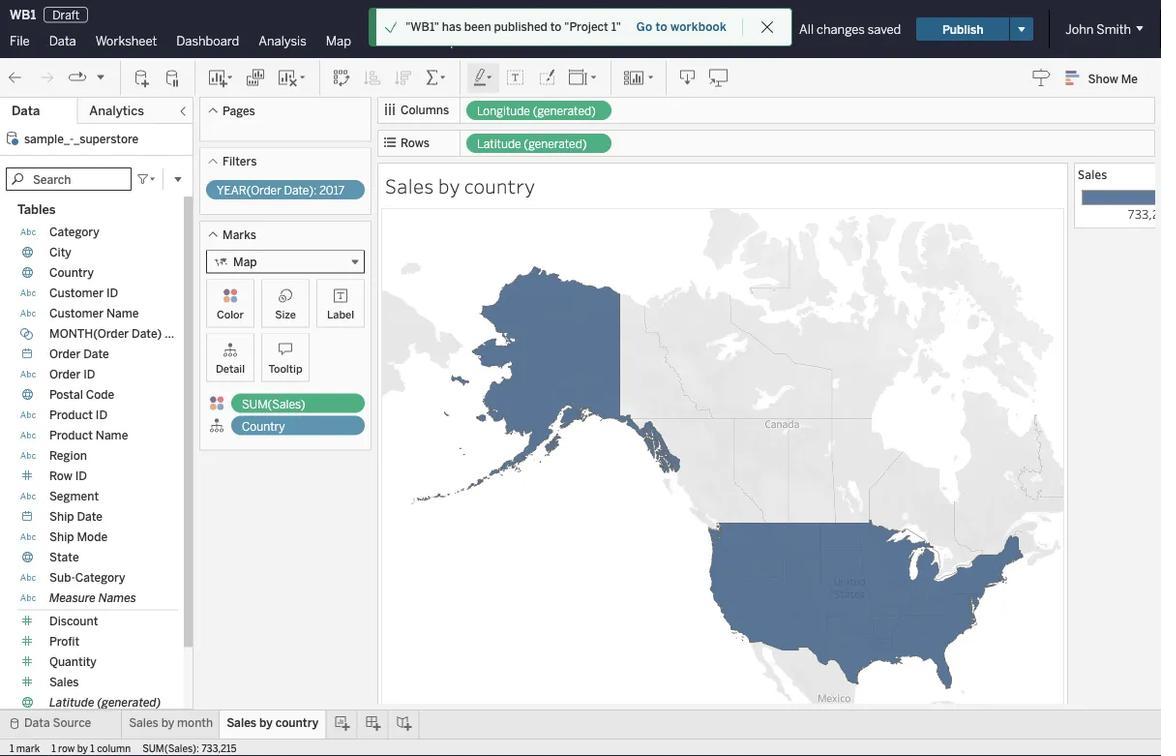 Task type: describe. For each thing, give the bounding box(es) containing it.
format
[[371, 33, 412, 48]]

profit
[[49, 635, 80, 649]]

sub-category
[[49, 571, 125, 585]]

Search text field
[[6, 168, 132, 191]]

_superstore
[[74, 132, 139, 146]]

0 vertical spatial country
[[465, 172, 535, 199]]

dashboard
[[176, 33, 239, 48]]

pages
[[223, 104, 255, 118]]

saved
[[868, 21, 902, 37]]

detail
[[216, 362, 245, 375]]

format workbook image
[[537, 68, 557, 88]]

1 for 1 mark
[[10, 743, 14, 754]]

by up the sum(sales):
[[161, 716, 174, 730]]

1 vertical spatial country
[[276, 716, 319, 730]]

date for order date
[[84, 347, 109, 361]]

swap rows and columns image
[[332, 68, 351, 88]]

order date
[[49, 347, 109, 361]]

john smith
[[1066, 21, 1132, 37]]

wb1
[[10, 7, 36, 22]]

size
[[275, 308, 296, 321]]

3 1 from the left
[[90, 743, 95, 754]]

product name
[[49, 428, 128, 443]]

sales up the sum(sales):
[[129, 716, 159, 730]]

year(order
[[217, 183, 282, 198]]

longitude (generated)
[[477, 104, 596, 118]]

has
[[442, 20, 462, 34]]

discount
[[49, 614, 98, 628]]

data guide image
[[1033, 68, 1052, 87]]

733,21
[[1129, 206, 1162, 222]]

highlight image
[[473, 68, 495, 88]]

download image
[[679, 68, 698, 88]]

2 to from the left
[[656, 20, 668, 34]]

show me
[[1089, 71, 1139, 85]]

duplicate image
[[246, 68, 265, 88]]

sub-
[[49, 571, 75, 585]]

2 vertical spatial data
[[24, 716, 50, 730]]

postal code
[[49, 388, 114, 402]]

filters
[[223, 154, 257, 168]]

1 for 1 row by 1 column
[[52, 743, 56, 754]]

show
[[1089, 71, 1119, 85]]

month(order date) set
[[49, 327, 183, 341]]

new data source image
[[133, 68, 152, 88]]

null color image
[[209, 396, 225, 411]]

1 vertical spatial category
[[75, 571, 125, 585]]

show/hide cards image
[[624, 68, 655, 88]]

ship for ship mode
[[49, 530, 74, 544]]

date for ship date
[[77, 510, 103, 524]]

analytics
[[89, 103, 144, 119]]

mark
[[16, 743, 40, 754]]

order for order id
[[49, 367, 81, 382]]

by down columns at left
[[438, 172, 460, 199]]

0 vertical spatial country
[[49, 266, 94, 280]]

set
[[165, 327, 183, 341]]

quantity
[[49, 655, 97, 669]]

go to workbook link
[[636, 19, 728, 35]]

analysis
[[259, 33, 307, 48]]

totals image
[[425, 68, 448, 88]]

year(order date): 2017
[[217, 183, 345, 198]]

map button
[[206, 250, 365, 274]]

sum(sales)
[[242, 397, 306, 411]]

me
[[1122, 71, 1139, 85]]

id for row id
[[75, 469, 87, 483]]

undo image
[[6, 68, 25, 88]]

1 row by 1 column
[[52, 743, 131, 754]]

new worksheet image
[[207, 68, 234, 88]]

sort descending image
[[394, 68, 413, 88]]

month(order
[[49, 327, 129, 341]]

1 horizontal spatial sales by country
[[385, 172, 535, 199]]

by right row
[[77, 743, 88, 754]]

0 horizontal spatial latitude (generated)
[[49, 696, 161, 710]]

sales by month
[[129, 716, 213, 730]]

order for order date
[[49, 347, 81, 361]]

product for product id
[[49, 408, 93, 422]]

date)
[[132, 327, 162, 341]]

product for product name
[[49, 428, 93, 443]]

column
[[97, 743, 131, 754]]

"project
[[565, 20, 609, 34]]

worksheet
[[96, 33, 157, 48]]

sort ascending image
[[363, 68, 382, 88]]

sales up 733,215
[[227, 716, 257, 730]]

code
[[86, 388, 114, 402]]

2017
[[319, 183, 345, 198]]

0 horizontal spatial latitude
[[49, 696, 94, 710]]

ship for ship date
[[49, 510, 74, 524]]

longitude
[[477, 104, 531, 118]]

state
[[49, 550, 79, 565]]

measure names
[[49, 591, 136, 605]]

smith
[[1097, 21, 1132, 37]]

source
[[53, 716, 91, 730]]

postal
[[49, 388, 83, 402]]

map inside dropdown button
[[233, 255, 257, 269]]

segment
[[49, 489, 99, 504]]

been
[[465, 20, 492, 34]]

mode
[[77, 530, 108, 544]]

id for order id
[[84, 367, 95, 382]]



Task type: vqa. For each thing, say whether or not it's contained in the screenshot.
THE DEFAULT Link
no



Task type: locate. For each thing, give the bounding box(es) containing it.
order up order id
[[49, 347, 81, 361]]

show me button
[[1058, 63, 1156, 93]]

city
[[49, 245, 71, 260]]

"wb1" has been published to "project 1"
[[406, 20, 621, 34]]

1 vertical spatial latitude (generated)
[[49, 696, 161, 710]]

collapse image
[[177, 106, 189, 117]]

0 vertical spatial date
[[84, 347, 109, 361]]

1 vertical spatial date
[[77, 510, 103, 524]]

1 horizontal spatial to
[[656, 20, 668, 34]]

clear sheet image
[[277, 68, 308, 88]]

1 to from the left
[[551, 20, 562, 34]]

map element
[[382, 208, 1064, 756]]

sum(sales): 733,215
[[142, 743, 237, 754]]

(generated) for columns
[[533, 104, 596, 118]]

rows
[[401, 136, 430, 150]]

0 vertical spatial latitude (generated)
[[477, 137, 587, 151]]

1 horizontal spatial country
[[465, 172, 535, 199]]

marks
[[223, 228, 256, 242]]

region
[[49, 449, 87, 463]]

1 horizontal spatial 1
[[52, 743, 56, 754]]

sales by country down rows at the top left of the page
[[385, 172, 535, 199]]

id down code
[[96, 408, 108, 422]]

1 vertical spatial (generated)
[[524, 137, 587, 151]]

0 horizontal spatial 1
[[10, 743, 14, 754]]

1 product from the top
[[49, 408, 93, 422]]

1 vertical spatial data
[[12, 103, 40, 119]]

success image
[[385, 20, 398, 34]]

category up city
[[49, 225, 100, 239]]

product id
[[49, 408, 108, 422]]

row
[[49, 469, 72, 483]]

color
[[217, 308, 244, 321]]

customer name
[[49, 306, 139, 321]]

733,215
[[202, 743, 237, 754]]

to left the "project
[[551, 20, 562, 34]]

ship up state at the bottom left of page
[[49, 530, 74, 544]]

1 horizontal spatial latitude (generated)
[[477, 137, 587, 151]]

open and edit this workbook in tableau desktop image
[[710, 68, 729, 88]]

customer for customer id
[[49, 286, 104, 300]]

replay animation image
[[68, 68, 87, 87]]

1 vertical spatial order
[[49, 367, 81, 382]]

sales by country up 733,215
[[227, 716, 319, 730]]

date down month(order
[[84, 347, 109, 361]]

1"
[[612, 20, 621, 34]]

0 vertical spatial ship
[[49, 510, 74, 524]]

0 vertical spatial customer
[[49, 286, 104, 300]]

to right go
[[656, 20, 668, 34]]

"wb1" has been published to "project 1" alert
[[406, 18, 621, 36]]

2 customer from the top
[[49, 306, 104, 321]]

1 left row
[[52, 743, 56, 754]]

country
[[49, 266, 94, 280], [242, 419, 285, 433]]

show mark labels image
[[506, 68, 526, 88]]

date
[[84, 347, 109, 361], [77, 510, 103, 524]]

name down product id
[[96, 428, 128, 443]]

sales down rows at the top left of the page
[[385, 172, 434, 199]]

id right the row
[[75, 469, 87, 483]]

date):
[[284, 183, 317, 198]]

measure
[[49, 591, 96, 605]]

id for customer id
[[106, 286, 118, 300]]

id for product id
[[96, 408, 108, 422]]

to inside alert
[[551, 20, 562, 34]]

1 1 from the left
[[10, 743, 14, 754]]

(generated) down format workbook image
[[533, 104, 596, 118]]

1 mark
[[10, 743, 40, 754]]

columns
[[401, 103, 449, 117]]

customer up the customer name
[[49, 286, 104, 300]]

all
[[800, 21, 814, 37]]

label
[[327, 308, 354, 321]]

ship
[[49, 510, 74, 524], [49, 530, 74, 544]]

marks. press enter to open the view data window.. use arrow keys to navigate data visualization elements. image
[[382, 208, 1065, 756]]

1 vertical spatial ship
[[49, 530, 74, 544]]

1 order from the top
[[49, 347, 81, 361]]

month
[[177, 716, 213, 730]]

(generated) down "longitude (generated)"
[[524, 137, 587, 151]]

sum(sales):
[[142, 743, 199, 754]]

category up measure names
[[75, 571, 125, 585]]

all changes saved
[[800, 21, 902, 37]]

1 horizontal spatial map
[[326, 33, 351, 48]]

0 horizontal spatial country
[[276, 716, 319, 730]]

(generated) up sales by month
[[97, 696, 161, 710]]

map down marks
[[233, 255, 257, 269]]

customer id
[[49, 286, 118, 300]]

name up the "month(order date) set"
[[106, 306, 139, 321]]

0 vertical spatial order
[[49, 347, 81, 361]]

id up the customer name
[[106, 286, 118, 300]]

(generated)
[[533, 104, 596, 118], [524, 137, 587, 151], [97, 696, 161, 710]]

row id
[[49, 469, 87, 483]]

to
[[551, 20, 562, 34], [656, 20, 668, 34]]

1 horizontal spatial country
[[242, 419, 285, 433]]

id
[[106, 286, 118, 300], [84, 367, 95, 382], [96, 408, 108, 422], [75, 469, 87, 483]]

1 vertical spatial country
[[242, 419, 285, 433]]

0 vertical spatial (generated)
[[533, 104, 596, 118]]

product up region on the left bottom of the page
[[49, 428, 93, 443]]

publish button
[[917, 17, 1010, 41]]

0 horizontal spatial to
[[551, 20, 562, 34]]

ship date
[[49, 510, 103, 524]]

0 vertical spatial latitude
[[477, 137, 522, 151]]

1 left mark
[[10, 743, 14, 754]]

go
[[637, 20, 653, 34]]

0 vertical spatial data
[[49, 33, 76, 48]]

2 horizontal spatial 1
[[90, 743, 95, 754]]

order up postal
[[49, 367, 81, 382]]

sales down quantity
[[49, 675, 79, 689]]

0 vertical spatial name
[[106, 306, 139, 321]]

published
[[494, 20, 548, 34]]

order
[[49, 347, 81, 361], [49, 367, 81, 382]]

data
[[49, 33, 76, 48], [12, 103, 40, 119], [24, 716, 50, 730]]

2 ship from the top
[[49, 530, 74, 544]]

latitude (generated) up source
[[49, 696, 161, 710]]

help
[[431, 33, 458, 48]]

2 1 from the left
[[52, 743, 56, 754]]

2 vertical spatial (generated)
[[97, 696, 161, 710]]

pause auto updates image
[[164, 68, 183, 88]]

latitude (generated) down "longitude (generated)"
[[477, 137, 587, 151]]

fit image
[[568, 68, 599, 88]]

workbook
[[671, 20, 727, 34]]

customer for customer name
[[49, 306, 104, 321]]

country
[[465, 172, 535, 199], [276, 716, 319, 730]]

date up 'mode'
[[77, 510, 103, 524]]

1 vertical spatial latitude
[[49, 696, 94, 710]]

0 vertical spatial product
[[49, 408, 93, 422]]

1 horizontal spatial latitude
[[477, 137, 522, 151]]

product
[[49, 408, 93, 422], [49, 428, 93, 443]]

latitude up source
[[49, 696, 94, 710]]

tooltip
[[269, 362, 303, 375]]

ship down segment
[[49, 510, 74, 524]]

2 order from the top
[[49, 367, 81, 382]]

ship mode
[[49, 530, 108, 544]]

by right month
[[260, 716, 273, 730]]

by
[[438, 172, 460, 199], [161, 716, 174, 730], [260, 716, 273, 730], [77, 743, 88, 754]]

0 vertical spatial sales by country
[[385, 172, 535, 199]]

data down undo icon
[[12, 103, 40, 119]]

name for product name
[[96, 428, 128, 443]]

latitude down longitude
[[477, 137, 522, 151]]

sales
[[1079, 167, 1108, 183], [385, 172, 434, 199], [49, 675, 79, 689], [129, 716, 159, 730], [227, 716, 257, 730]]

go to workbook
[[637, 20, 727, 34]]

0 horizontal spatial sales by country
[[227, 716, 319, 730]]

1 left "column"
[[90, 743, 95, 754]]

data source
[[24, 716, 91, 730]]

sample_-_superstore
[[24, 132, 139, 146]]

sales down "show"
[[1079, 167, 1108, 183]]

name for customer name
[[106, 306, 139, 321]]

0 vertical spatial map
[[326, 33, 351, 48]]

1 ship from the top
[[49, 510, 74, 524]]

data up mark
[[24, 716, 50, 730]]

category
[[49, 225, 100, 239], [75, 571, 125, 585]]

country down 'sum(sales)'
[[242, 419, 285, 433]]

data down draft
[[49, 33, 76, 48]]

1 vertical spatial name
[[96, 428, 128, 443]]

file
[[10, 33, 30, 48]]

0 horizontal spatial country
[[49, 266, 94, 280]]

sample_-
[[24, 132, 74, 146]]

publish
[[943, 22, 984, 36]]

(generated) for rows
[[524, 137, 587, 151]]

names
[[98, 591, 136, 605]]

row
[[58, 743, 75, 754]]

map
[[326, 33, 351, 48], [233, 255, 257, 269]]

1 customer from the top
[[49, 286, 104, 300]]

redo image
[[37, 68, 56, 88]]

draft
[[53, 8, 79, 22]]

changes
[[817, 21, 865, 37]]

map up swap rows and columns image
[[326, 33, 351, 48]]

id up postal code
[[84, 367, 95, 382]]

latitude (generated)
[[477, 137, 587, 151], [49, 696, 161, 710]]

country down city
[[49, 266, 94, 280]]

product down postal
[[49, 408, 93, 422]]

null detail image
[[209, 418, 225, 433]]

latitude
[[477, 137, 522, 151], [49, 696, 94, 710]]

"wb1"
[[406, 20, 440, 34]]

1 vertical spatial product
[[49, 428, 93, 443]]

replay animation image
[[95, 71, 107, 83]]

tables
[[17, 202, 56, 217]]

customer down 'customer id'
[[49, 306, 104, 321]]

0 vertical spatial category
[[49, 225, 100, 239]]

0 horizontal spatial map
[[233, 255, 257, 269]]

john
[[1066, 21, 1095, 37]]

2 product from the top
[[49, 428, 93, 443]]

1 vertical spatial customer
[[49, 306, 104, 321]]

order id
[[49, 367, 95, 382]]

1 vertical spatial map
[[233, 255, 257, 269]]

1 vertical spatial sales by country
[[227, 716, 319, 730]]



